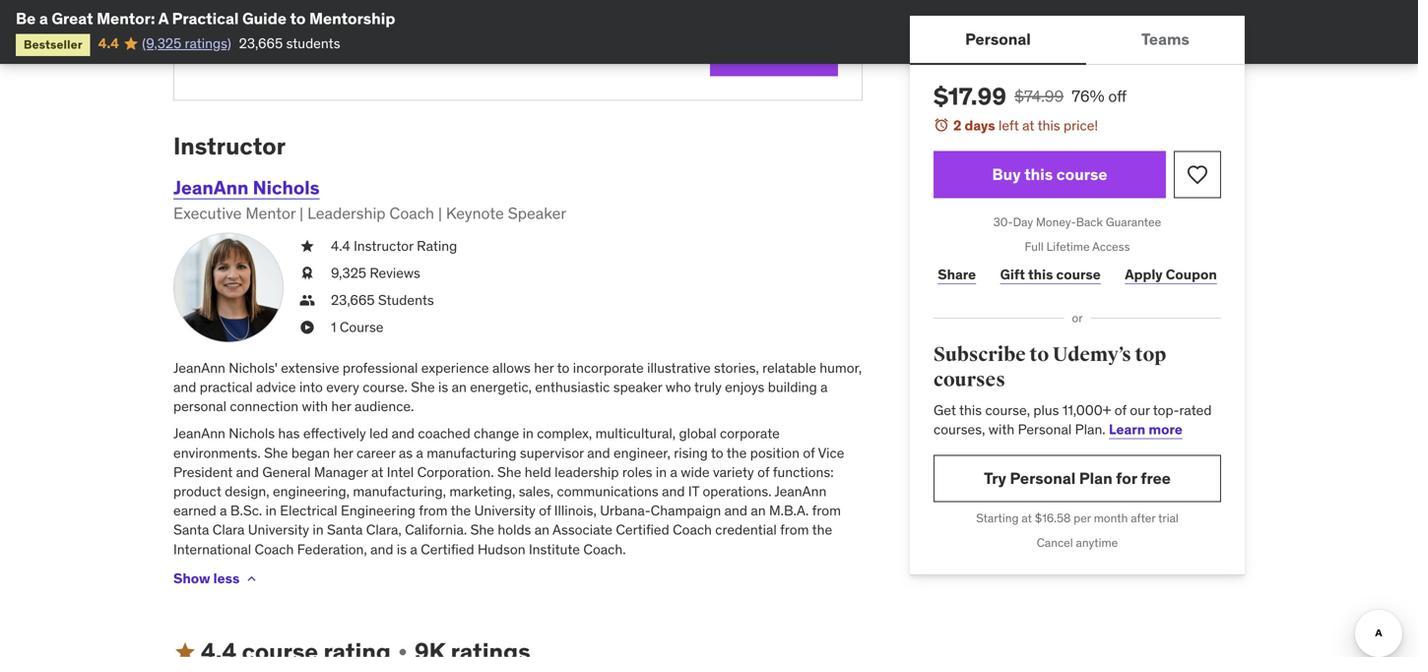 Task type: locate. For each thing, give the bounding box(es) containing it.
0 horizontal spatial certified
[[421, 541, 474, 559]]

gift this course link
[[996, 255, 1105, 295]]

is down experience
[[438, 379, 448, 396]]

instructor up 9,325 reviews
[[354, 237, 413, 255]]

xsmall image for 4.4 instructor rating
[[299, 237, 315, 256]]

with down course, on the bottom
[[989, 421, 1015, 439]]

xsmall image
[[299, 318, 315, 338], [395, 645, 411, 658]]

this up 'courses,'
[[959, 402, 982, 419]]

0 horizontal spatial an
[[452, 379, 467, 396]]

this right the gift
[[1028, 266, 1053, 283]]

global
[[679, 425, 717, 443]]

23,665 down 9,325
[[331, 292, 375, 309]]

her down every
[[331, 398, 351, 416]]

course down lifetime
[[1056, 266, 1101, 283]]

9,325
[[331, 264, 366, 282]]

executive
[[173, 203, 242, 224]]

cart
[[796, 42, 826, 62]]

1 horizontal spatial an
[[535, 522, 550, 539]]

from down m.b.a.
[[780, 522, 809, 539]]

0 vertical spatial 23,665
[[239, 34, 283, 52]]

day
[[1013, 215, 1033, 230]]

personal up $17.99
[[965, 29, 1031, 49]]

1 vertical spatial instructor
[[354, 237, 413, 255]]

of left 'our'
[[1115, 402, 1127, 419]]

xsmall image up extensive
[[299, 291, 315, 310]]

1 vertical spatial with
[[989, 421, 1015, 439]]

0 horizontal spatial is
[[397, 541, 407, 559]]

this inside button
[[1025, 164, 1053, 185]]

1 course
[[331, 319, 384, 337]]

1 vertical spatial nichols
[[229, 425, 275, 443]]

0 vertical spatial personal
[[965, 29, 1031, 49]]

at inside 'starting at $16.58 per month after trial cancel anytime'
[[1022, 511, 1032, 526]]

she
[[411, 379, 435, 396], [264, 445, 288, 462], [497, 464, 521, 482], [470, 522, 494, 539]]

hudson
[[478, 541, 526, 559]]

23,665 for 23,665 students
[[239, 34, 283, 52]]

to
[[290, 8, 306, 29], [777, 42, 793, 62], [1030, 343, 1049, 367], [557, 359, 570, 377], [711, 445, 724, 462]]

to up the 23,665 students
[[290, 8, 306, 29]]

76%
[[1072, 86, 1105, 106]]

our
[[1130, 402, 1150, 419]]

1 vertical spatial university
[[248, 522, 309, 539]]

certified
[[616, 522, 669, 539], [421, 541, 474, 559]]

personal down plus
[[1018, 421, 1072, 439]]

design,
[[225, 483, 269, 501]]

| right mentor
[[299, 203, 304, 224]]

personal inside button
[[965, 29, 1031, 49]]

began
[[291, 445, 330, 462]]

certified down urbana-
[[616, 522, 669, 539]]

show less button
[[173, 560, 259, 599]]

2 course from the top
[[1056, 266, 1101, 283]]

jeanann inside jeanann nichols executive mentor  |  leadership coach  |  keynote speaker
[[173, 176, 249, 199]]

from up california.
[[419, 502, 448, 520]]

$16.58
[[1035, 511, 1071, 526]]

buy this course button
[[934, 151, 1166, 199]]

and left it
[[662, 483, 685, 501]]

1 horizontal spatial 23,665
[[331, 292, 375, 309]]

left
[[999, 117, 1019, 134]]

$17.99
[[934, 82, 1007, 111]]

0 vertical spatial with
[[302, 398, 328, 416]]

coach down b.sc.
[[255, 541, 294, 559]]

0 horizontal spatial the
[[451, 502, 471, 520]]

an up credential
[[751, 502, 766, 520]]

certified down california.
[[421, 541, 474, 559]]

at left $16.58
[[1022, 511, 1032, 526]]

course inside button
[[1057, 164, 1108, 185]]

jeanann up executive
[[173, 176, 249, 199]]

is down clara,
[[397, 541, 407, 559]]

23,665 down guide
[[239, 34, 283, 52]]

mentorship
[[309, 8, 395, 29]]

electrical
[[280, 502, 338, 520]]

2 horizontal spatial from
[[812, 502, 841, 520]]

santa up federation,
[[327, 522, 363, 539]]

illinois,
[[554, 502, 597, 520]]

she left held
[[497, 464, 521, 482]]

a right as
[[416, 445, 423, 462]]

functions:
[[773, 464, 834, 482]]

incorporate
[[573, 359, 644, 377]]

try
[[984, 469, 1007, 489]]

professional
[[343, 359, 418, 377]]

communications
[[557, 483, 659, 501]]

1 vertical spatial an
[[751, 502, 766, 520]]

1 horizontal spatial is
[[438, 379, 448, 396]]

nichols down connection
[[229, 425, 275, 443]]

personal button
[[910, 16, 1086, 63]]

relatable
[[762, 359, 816, 377]]

is
[[438, 379, 448, 396], [397, 541, 407, 559]]

medium image
[[173, 641, 197, 658]]

xsmall image
[[299, 237, 315, 256], [299, 264, 315, 283], [299, 291, 315, 310], [244, 572, 259, 587]]

a down the humor, at the bottom of the page
[[821, 379, 828, 396]]

of down position
[[758, 464, 770, 482]]

0 vertical spatial university
[[474, 502, 536, 520]]

| up rating
[[438, 203, 442, 224]]

0 vertical spatial instructor
[[173, 131, 286, 161]]

1 horizontal spatial coach
[[389, 203, 434, 224]]

this for get
[[959, 402, 982, 419]]

2 days left at this price!
[[953, 117, 1098, 134]]

0 vertical spatial is
[[438, 379, 448, 396]]

coupon
[[1166, 266, 1217, 283]]

roles
[[622, 464, 652, 482]]

1 vertical spatial 4.4
[[331, 237, 350, 255]]

and up design,
[[236, 464, 259, 482]]

this right buy
[[1025, 164, 1053, 185]]

an up institute
[[535, 522, 550, 539]]

instructor
[[173, 131, 286, 161], [354, 237, 413, 255]]

0 vertical spatial coach
[[389, 203, 434, 224]]

2 vertical spatial the
[[812, 522, 832, 539]]

course
[[1057, 164, 1108, 185], [1056, 266, 1101, 283]]

0 vertical spatial an
[[452, 379, 467, 396]]

0 horizontal spatial with
[[302, 398, 328, 416]]

a right be
[[39, 8, 48, 29]]

jeanann up environments.
[[173, 425, 225, 443]]

and up as
[[392, 425, 415, 443]]

the up variety
[[727, 445, 747, 462]]

manufacturing,
[[353, 483, 446, 501]]

of inside get this course, plus 11,000+ of our top-rated courses, with personal plan.
[[1115, 402, 1127, 419]]

1 horizontal spatial xsmall image
[[395, 645, 411, 658]]

2 horizontal spatial coach
[[673, 522, 712, 539]]

ratings)
[[185, 34, 231, 52]]

4.4 down mentor:
[[98, 34, 119, 52]]

at right left
[[1022, 117, 1035, 134]]

0 horizontal spatial |
[[299, 203, 304, 224]]

courses,
[[934, 421, 985, 439]]

this inside get this course, plus 11,000+ of our top-rated courses, with personal plan.
[[959, 402, 982, 419]]

courses
[[934, 368, 1005, 393]]

university down electrical
[[248, 522, 309, 539]]

speaker
[[613, 379, 662, 396]]

1 horizontal spatial 4.4
[[331, 237, 350, 255]]

and up leadership
[[587, 445, 610, 462]]

a left wide
[[670, 464, 677, 482]]

enthusiastic
[[535, 379, 610, 396]]

xsmall image right less
[[244, 572, 259, 587]]

0 vertical spatial nichols
[[253, 176, 320, 199]]

to inside 'subscribe to udemy's top courses'
[[1030, 343, 1049, 367]]

total:
[[198, 41, 243, 64]]

for
[[1116, 469, 1137, 489]]

|
[[299, 203, 304, 224], [438, 203, 442, 224]]

0 vertical spatial 4.4
[[98, 34, 119, 52]]

her right allows
[[534, 359, 554, 377]]

nichols inside 'jeanann nichols' extensive professional experience allows her to incorporate illustrative stories, relatable humor, and practical advice into every course. she is an energetic, enthusiastic speaker who truly enjoys building a personal connection with her audience. jeanann nichols has effectively led and coached change in complex, multicultural, global corporate environments. she began her career as a manufacturing supervisor and engineer, rising to the position of vice president and general manager at intel corporation. she held leadership roles in a wide variety of functions: product design, engineering, manufacturing, marketing, sales, communications and it operations. jeanann earned a b.sc. in electrical engineering from the university of illinois, urbana-champaign and an m.b.a. from santa clara university in santa clara, california. she holds an associate certified coach credential from the international coach federation, and is a certified hudson institute coach.'
[[229, 425, 275, 443]]

1 horizontal spatial santa
[[327, 522, 363, 539]]

share button
[[934, 255, 980, 295]]

champaign
[[651, 502, 721, 520]]

1 santa from the left
[[173, 522, 209, 539]]

share
[[938, 266, 976, 283]]

santa down earned at the bottom left of the page
[[173, 522, 209, 539]]

coach up 4.4 instructor rating
[[389, 203, 434, 224]]

0 horizontal spatial santa
[[173, 522, 209, 539]]

gift
[[1000, 266, 1025, 283]]

tab list
[[910, 16, 1245, 65]]

0 vertical spatial xsmall image
[[299, 318, 315, 338]]

university up 'holds'
[[474, 502, 536, 520]]

subscribe
[[934, 343, 1026, 367]]

leadership
[[555, 464, 619, 482]]

(9,325
[[142, 34, 181, 52]]

position
[[750, 445, 800, 462]]

the down marketing,
[[451, 502, 471, 520]]

0 horizontal spatial from
[[419, 502, 448, 520]]

practical
[[200, 379, 253, 396]]

who
[[666, 379, 691, 396]]

0 horizontal spatial instructor
[[173, 131, 286, 161]]

career
[[357, 445, 395, 462]]

from right m.b.a.
[[812, 502, 841, 520]]

11,000+
[[1063, 402, 1111, 419]]

1 vertical spatial 23,665
[[331, 292, 375, 309]]

1 horizontal spatial |
[[438, 203, 442, 224]]

2 vertical spatial an
[[535, 522, 550, 539]]

0 vertical spatial course
[[1057, 164, 1108, 185]]

4.4 for 4.4
[[98, 34, 119, 52]]

an
[[452, 379, 467, 396], [751, 502, 766, 520], [535, 522, 550, 539]]

learn more
[[1109, 421, 1183, 439]]

and down clara,
[[370, 541, 393, 559]]

1 horizontal spatial certified
[[616, 522, 669, 539]]

b.sc.
[[230, 502, 262, 520]]

this down the $74.99
[[1038, 117, 1060, 134]]

xsmall image left 9,325
[[299, 264, 315, 283]]

with down "into"
[[302, 398, 328, 416]]

an down experience
[[452, 379, 467, 396]]

after
[[1131, 511, 1156, 526]]

1 horizontal spatial with
[[989, 421, 1015, 439]]

2 vertical spatial at
[[1022, 511, 1032, 526]]

4.4 up 9,325
[[331, 237, 350, 255]]

nichols inside jeanann nichols executive mentor  |  leadership coach  |  keynote speaker
[[253, 176, 320, 199]]

course
[[340, 319, 384, 337]]

at down career on the left bottom of page
[[371, 464, 384, 482]]

top
[[1135, 343, 1166, 367]]

course up back
[[1057, 164, 1108, 185]]

1 course from the top
[[1057, 164, 1108, 185]]

money-
[[1036, 215, 1076, 230]]

23,665
[[239, 34, 283, 52], [331, 292, 375, 309]]

0 vertical spatial the
[[727, 445, 747, 462]]

show less
[[173, 570, 240, 588]]

coach down champaign
[[673, 522, 712, 539]]

course for buy this course
[[1057, 164, 1108, 185]]

santa
[[173, 522, 209, 539], [327, 522, 363, 539]]

engineering,
[[273, 483, 350, 501]]

a
[[158, 8, 169, 29]]

0 horizontal spatial 23,665
[[239, 34, 283, 52]]

to up variety
[[711, 445, 724, 462]]

0 horizontal spatial coach
[[255, 541, 294, 559]]

nichols up mentor
[[253, 176, 320, 199]]

every
[[326, 379, 359, 396]]

course.
[[363, 379, 408, 396]]

the down functions:
[[812, 522, 832, 539]]

and up personal
[[173, 379, 196, 396]]

to left udemy's
[[1030, 343, 1049, 367]]

her up manager in the bottom of the page
[[333, 445, 353, 462]]

1 vertical spatial is
[[397, 541, 407, 559]]

2 horizontal spatial the
[[812, 522, 832, 539]]

1 vertical spatial at
[[371, 464, 384, 482]]

1 vertical spatial certified
[[421, 541, 474, 559]]

1 vertical spatial personal
[[1018, 421, 1072, 439]]

1 vertical spatial course
[[1056, 266, 1101, 283]]

1 vertical spatial her
[[331, 398, 351, 416]]

building
[[768, 379, 817, 396]]

instructor up jeanann nichols link on the left top
[[173, 131, 286, 161]]

stories,
[[714, 359, 759, 377]]

1 horizontal spatial from
[[780, 522, 809, 539]]

of up functions:
[[803, 445, 815, 462]]

personal up $16.58
[[1010, 469, 1076, 489]]

price!
[[1064, 117, 1098, 134]]

rising
[[674, 445, 708, 462]]

jeanann nichols executive mentor  |  leadership coach  |  keynote speaker
[[173, 176, 566, 224]]

xsmall image down leadership
[[299, 237, 315, 256]]

rating
[[417, 237, 457, 255]]

to right all
[[777, 42, 793, 62]]

4.4 instructor rating
[[331, 237, 457, 255]]

2 vertical spatial personal
[[1010, 469, 1076, 489]]

days
[[965, 117, 995, 134]]

0 horizontal spatial 4.4
[[98, 34, 119, 52]]



Task type: describe. For each thing, give the bounding box(es) containing it.
to up enthusiastic
[[557, 359, 570, 377]]

2 vertical spatial her
[[333, 445, 353, 462]]

president
[[173, 464, 233, 482]]

coach inside jeanann nichols executive mentor  |  leadership coach  |  keynote speaker
[[389, 203, 434, 224]]

1 horizontal spatial university
[[474, 502, 536, 520]]

xsmall image inside show less button
[[244, 572, 259, 587]]

she up the hudson
[[470, 522, 494, 539]]

associate
[[553, 522, 613, 539]]

energetic,
[[470, 379, 532, 396]]

reviews
[[370, 264, 420, 282]]

be
[[16, 8, 36, 29]]

jeanann down functions:
[[775, 483, 827, 501]]

more
[[1149, 421, 1183, 439]]

$139.97
[[317, 42, 373, 63]]

international
[[173, 541, 251, 559]]

2 vertical spatial coach
[[255, 541, 294, 559]]

and down operations.
[[724, 502, 747, 520]]

lifetime
[[1047, 239, 1090, 254]]

get this course, plus 11,000+ of our top-rated courses, with personal plan.
[[934, 402, 1212, 439]]

holds
[[498, 522, 531, 539]]

corporate
[[720, 425, 780, 443]]

9,325 reviews
[[331, 264, 420, 282]]

0 horizontal spatial xsmall image
[[299, 318, 315, 338]]

a up clara
[[220, 502, 227, 520]]

1 horizontal spatial the
[[727, 445, 747, 462]]

add all to cart
[[722, 42, 826, 62]]

personal inside 'link'
[[1010, 469, 1076, 489]]

jeanann nichols link
[[173, 176, 320, 199]]

truly
[[694, 379, 722, 396]]

extensive
[[281, 359, 339, 377]]

1 vertical spatial xsmall image
[[395, 645, 411, 658]]

bestseller
[[24, 37, 82, 52]]

she down experience
[[411, 379, 435, 396]]

of down the sales,
[[539, 502, 551, 520]]

access
[[1092, 239, 1130, 254]]

try personal plan for free link
[[934, 455, 1221, 503]]

led
[[369, 425, 388, 443]]

students
[[378, 292, 434, 309]]

marketing,
[[449, 483, 515, 501]]

change
[[474, 425, 519, 443]]

supervisor
[[520, 445, 584, 462]]

apply coupon
[[1125, 266, 1217, 283]]

this for buy
[[1025, 164, 1053, 185]]

clara
[[213, 522, 245, 539]]

in down electrical
[[313, 522, 324, 539]]

advice
[[256, 379, 296, 396]]

clara,
[[366, 522, 402, 539]]

held
[[525, 464, 551, 482]]

mentor:
[[97, 8, 155, 29]]

free
[[1141, 469, 1171, 489]]

add
[[722, 42, 752, 62]]

full
[[1025, 239, 1044, 254]]

1 horizontal spatial instructor
[[354, 237, 413, 255]]

in right b.sc.
[[266, 502, 277, 520]]

urbana-
[[600, 502, 651, 520]]

tab list containing personal
[[910, 16, 1245, 65]]

to inside button
[[777, 42, 793, 62]]

0 vertical spatial certified
[[616, 522, 669, 539]]

learn
[[1109, 421, 1146, 439]]

enjoys
[[725, 379, 765, 396]]

mentor
[[246, 203, 296, 224]]

operations.
[[703, 483, 772, 501]]

she up general
[[264, 445, 288, 462]]

in right roles
[[656, 464, 667, 482]]

$74.99
[[1015, 86, 1064, 106]]

variety
[[713, 464, 754, 482]]

credential
[[715, 522, 777, 539]]

1 vertical spatial the
[[451, 502, 471, 520]]

2 | from the left
[[438, 203, 442, 224]]

plan
[[1079, 469, 1113, 489]]

alarm image
[[934, 117, 949, 133]]

has
[[278, 425, 300, 443]]

plan.
[[1075, 421, 1106, 439]]

course for gift this course
[[1056, 266, 1101, 283]]

1 | from the left
[[299, 203, 304, 224]]

teams
[[1142, 29, 1190, 49]]

23,665 for 23,665 students
[[331, 292, 375, 309]]

manager
[[314, 464, 368, 482]]

be a great mentor: a practical guide to mentorship
[[16, 8, 395, 29]]

2 santa from the left
[[327, 522, 363, 539]]

xsmall image for 9,325 reviews
[[299, 264, 315, 283]]

0 vertical spatial at
[[1022, 117, 1035, 134]]

buy
[[992, 164, 1021, 185]]

jeanann nichols image
[[173, 233, 284, 343]]

0 vertical spatial her
[[534, 359, 554, 377]]

effectively
[[303, 425, 366, 443]]

practical
[[172, 8, 239, 29]]

corporation.
[[417, 464, 494, 482]]

wishlist image
[[1186, 163, 1209, 187]]

m.b.a.
[[769, 502, 809, 520]]

cancel
[[1037, 536, 1073, 551]]

federation,
[[297, 541, 367, 559]]

plus
[[1034, 402, 1059, 419]]

2 horizontal spatial an
[[751, 502, 766, 520]]

this for gift
[[1028, 266, 1053, 283]]

illustrative
[[647, 359, 711, 377]]

total: $50.97 $139.97
[[198, 41, 373, 64]]

complex,
[[537, 425, 592, 443]]

in up supervisor on the bottom of the page
[[523, 425, 534, 443]]

engineering
[[341, 502, 415, 520]]

with inside 'jeanann nichols' extensive professional experience allows her to incorporate illustrative stories, relatable humor, and practical advice into every course. she is an energetic, enthusiastic speaker who truly enjoys building a personal connection with her audience. jeanann nichols has effectively led and coached change in complex, multicultural, global corporate environments. she began her career as a manufacturing supervisor and engineer, rising to the position of vice president and general manager at intel corporation. she held leadership roles in a wide variety of functions: product design, engineering, manufacturing, marketing, sales, communications and it operations. jeanann earned a b.sc. in electrical engineering from the university of illinois, urbana-champaign and an m.b.a. from santa clara university in santa clara, california. she holds an associate certified coach credential from the international coach federation, and is a certified hudson institute coach.'
[[302, 398, 328, 416]]

a down california.
[[410, 541, 417, 559]]

2
[[953, 117, 962, 134]]

at inside 'jeanann nichols' extensive professional experience allows her to incorporate illustrative stories, relatable humor, and practical advice into every course. she is an energetic, enthusiastic speaker who truly enjoys building a personal connection with her audience. jeanann nichols has effectively led and coached change in complex, multicultural, global corporate environments. she began her career as a manufacturing supervisor and engineer, rising to the position of vice president and general manager at intel corporation. she held leadership roles in a wide variety of functions: product design, engineering, manufacturing, marketing, sales, communications and it operations. jeanann earned a b.sc. in electrical engineering from the university of illinois, urbana-champaign and an m.b.a. from santa clara university in santa clara, california. she holds an associate certified coach credential from the international coach federation, and is a certified hudson institute coach.'
[[371, 464, 384, 482]]

4.4 for 4.4 instructor rating
[[331, 237, 350, 255]]

guide
[[242, 8, 287, 29]]

$17.99 $74.99 76% off
[[934, 82, 1127, 111]]

all
[[756, 42, 774, 62]]

1 vertical spatial coach
[[673, 522, 712, 539]]

personal
[[173, 398, 227, 416]]

as
[[399, 445, 413, 462]]

starting
[[976, 511, 1019, 526]]

1
[[331, 319, 336, 337]]

multicultural,
[[595, 425, 676, 443]]

month
[[1094, 511, 1128, 526]]

xsmall image for 23,665 students
[[299, 291, 315, 310]]

23,665 students
[[331, 292, 434, 309]]

environments.
[[173, 445, 261, 462]]

with inside get this course, plus 11,000+ of our top-rated courses, with personal plan.
[[989, 421, 1015, 439]]

personal inside get this course, plus 11,000+ of our top-rated courses, with personal plan.
[[1018, 421, 1072, 439]]

apply
[[1125, 266, 1163, 283]]

manufacturing
[[427, 445, 517, 462]]

0 horizontal spatial university
[[248, 522, 309, 539]]

30-day money-back guarantee full lifetime access
[[994, 215, 1161, 254]]

engineer,
[[614, 445, 671, 462]]

intel
[[387, 464, 414, 482]]

jeanann up practical
[[173, 359, 225, 377]]

guarantee
[[1106, 215, 1161, 230]]

into
[[299, 379, 323, 396]]

general
[[262, 464, 311, 482]]

apply coupon button
[[1121, 255, 1221, 295]]



Task type: vqa. For each thing, say whether or not it's contained in the screenshot.
an to the right
yes



